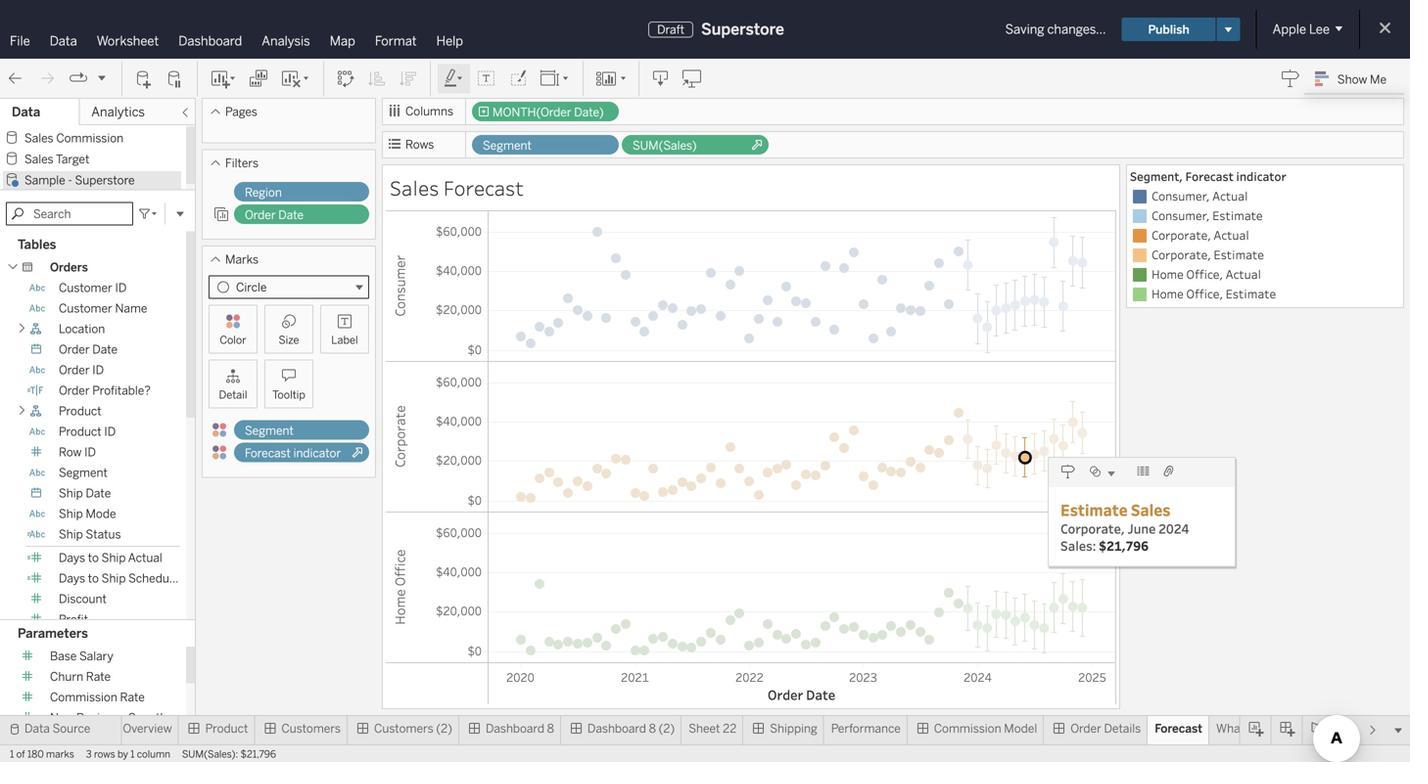 Task type: vqa. For each thing, say whether or not it's contained in the screenshot.
Segment,
yes



Task type: locate. For each thing, give the bounding box(es) containing it.
0 vertical spatial commission
[[56, 131, 124, 145]]

1 vertical spatial consumer,
[[1152, 208, 1210, 224]]

0 horizontal spatial customers
[[281, 722, 341, 736]]

commission for commission model
[[934, 722, 1001, 736]]

id up name
[[115, 281, 127, 295]]

commission
[[56, 131, 124, 145], [50, 691, 117, 705], [934, 722, 1001, 736]]

order up order id
[[59, 343, 90, 357]]

data guide image up sales:
[[1060, 464, 1076, 480]]

1 left of
[[10, 749, 14, 761]]

1 vertical spatial home
[[1152, 286, 1184, 302]]

2 vertical spatial segment
[[59, 466, 108, 480]]

0 vertical spatial $21,796
[[1099, 538, 1149, 555]]

1 vertical spatial data
[[12, 104, 40, 120]]

-
[[68, 173, 72, 188]]

forecast right the if
[[1257, 722, 1303, 736]]

source
[[52, 722, 90, 736]]

1 days from the top
[[59, 551, 85, 566]]

order down order id
[[59, 384, 90, 398]]

2 8 from the left
[[649, 722, 656, 736]]

0 horizontal spatial (2)
[[436, 722, 452, 736]]

null color image
[[212, 423, 227, 438]]

rate for commission rate
[[120, 691, 145, 705]]

customers
[[281, 722, 341, 736], [374, 722, 433, 736]]

to up discount at the bottom left
[[88, 572, 99, 586]]

performance
[[831, 722, 901, 736]]

customer up location in the top left of the page
[[59, 302, 112, 316]]

rate up the commission rate at the bottom of page
[[86, 670, 111, 685]]

0 vertical spatial indicator
[[1236, 168, 1286, 185]]

corporate, actual option
[[1130, 226, 1400, 246]]

data down undo icon
[[12, 104, 40, 120]]

sales down view data... image
[[1131, 499, 1171, 520]]

Home Office, Segment. Press Space to toggle selection. Press Escape to go back to the left margin. Use arrow keys to navigate headers text field
[[386, 512, 413, 663]]

data up redo image
[[50, 33, 77, 49]]

ship down ship date
[[59, 507, 83, 522]]

consumer, actual option
[[1130, 187, 1400, 207]]

1 vertical spatial order date
[[59, 343, 118, 357]]

2 to from the top
[[88, 572, 99, 586]]

1 vertical spatial product
[[59, 425, 102, 439]]

1 horizontal spatial indicator
[[1236, 168, 1286, 185]]

2 office, from the top
[[1186, 286, 1223, 302]]

consumer, for consumer, estimate
[[1152, 208, 1210, 224]]

indicator down tooltip
[[293, 447, 341, 461]]

home down corporate, estimate
[[1152, 266, 1184, 283]]

commission down churn rate
[[50, 691, 117, 705]]

ship down ship mode
[[59, 528, 83, 542]]

(2) left the "dashboard 8"
[[436, 722, 452, 736]]

sheet
[[689, 722, 720, 736]]

analysis
[[262, 33, 310, 49]]

ship up days to ship scheduled
[[102, 551, 126, 566]]

1 vertical spatial days
[[59, 572, 85, 586]]

0 vertical spatial to
[[88, 551, 99, 566]]

commission rate
[[50, 691, 145, 705]]

2 (2) from the left
[[659, 722, 675, 736]]

pause auto updates image
[[165, 69, 185, 89]]

office, down corporate, estimate
[[1186, 266, 1223, 283]]

data guide image down apple
[[1281, 69, 1300, 88]]

actual up scheduled
[[128, 551, 162, 566]]

apple lee
[[1273, 22, 1330, 37]]

1 vertical spatial to
[[88, 572, 99, 586]]

8 left sheet on the bottom
[[649, 722, 656, 736]]

1 vertical spatial indicator
[[293, 447, 341, 461]]

0 vertical spatial home
[[1152, 266, 1184, 283]]

product up the sum(sales): $21,796
[[205, 722, 248, 736]]

sales up sample
[[24, 152, 53, 166]]

0 horizontal spatial order date
[[59, 343, 118, 357]]

1 horizontal spatial $21,796
[[1099, 538, 1149, 555]]

forecast
[[1185, 168, 1234, 185], [443, 174, 524, 201], [245, 447, 291, 461], [1155, 722, 1202, 736], [1257, 722, 1303, 736]]

0 vertical spatial consumer,
[[1152, 188, 1210, 204]]

ship up ship mode
[[59, 487, 83, 501]]

actual
[[1212, 188, 1248, 204], [1214, 227, 1249, 243], [1226, 266, 1261, 283], [128, 551, 162, 566]]

1 horizontal spatial rate
[[120, 691, 145, 705]]

product up product id at the left bottom
[[59, 405, 102, 419]]

1 of 180 marks
[[10, 749, 74, 761]]

days to ship actual
[[59, 551, 162, 566]]

corporate, inside estimate sales corporate, june 2024 sales: $21,796
[[1060, 520, 1125, 538]]

1 vertical spatial date
[[92, 343, 118, 357]]

days down ship status
[[59, 551, 85, 566]]

days up discount at the bottom left
[[59, 572, 85, 586]]

0 vertical spatial superstore
[[701, 20, 784, 39]]

2 horizontal spatial dashboard
[[587, 722, 646, 736]]

1 horizontal spatial data guide image
[[1281, 69, 1300, 88]]

dashboard
[[178, 33, 242, 49], [486, 722, 544, 736], [587, 722, 646, 736]]

sort ascending image
[[367, 69, 387, 89]]

0 vertical spatial days
[[59, 551, 85, 566]]

id for customer id
[[115, 281, 127, 295]]

ship
[[59, 487, 83, 501], [59, 507, 83, 522], [59, 528, 83, 542], [102, 551, 126, 566], [102, 572, 126, 586]]

format
[[375, 33, 417, 49]]

2 vertical spatial commission
[[934, 722, 1001, 736]]

estimate up sales:
[[1060, 499, 1128, 520]]

$21,796 right sales:
[[1099, 538, 1149, 555]]

1 home from the top
[[1152, 266, 1184, 283]]

consumer, down segment,
[[1152, 188, 1210, 204]]

sales
[[24, 131, 53, 145], [24, 152, 53, 166], [390, 174, 439, 201], [1131, 499, 1171, 520]]

changes...
[[1047, 22, 1106, 37]]

customer name
[[59, 302, 147, 316]]

1 vertical spatial rate
[[120, 691, 145, 705]]

1 to from the top
[[88, 551, 99, 566]]

22
[[723, 722, 737, 736]]

sales inside estimate sales corporate, june 2024 sales: $21,796
[[1131, 499, 1171, 520]]

draft
[[657, 22, 684, 36]]

home for home office, actual
[[1152, 266, 1184, 283]]

map
[[330, 33, 355, 49]]

2 consumer, from the top
[[1152, 208, 1210, 224]]

8 left 'dashboard 8 (2)'
[[547, 722, 554, 736]]

id up order profitable?
[[92, 363, 104, 378]]

if
[[1247, 722, 1254, 736]]

0 horizontal spatial dashboard
[[178, 33, 242, 49]]

superstore right -
[[75, 173, 135, 188]]

180
[[27, 749, 44, 761]]

ship status
[[59, 528, 121, 542]]

1 vertical spatial commission
[[50, 691, 117, 705]]

row
[[59, 446, 82, 460]]

0 horizontal spatial segment
[[59, 466, 108, 480]]

ship for ship date
[[59, 487, 83, 501]]

ship down days to ship actual
[[102, 572, 126, 586]]

1 horizontal spatial dashboard
[[486, 722, 544, 736]]

1 vertical spatial customer
[[59, 302, 112, 316]]

id down order profitable?
[[104, 425, 116, 439]]

segment up forecast indicator
[[245, 424, 294, 438]]

commission up 'target'
[[56, 131, 124, 145]]

2 1 from the left
[[130, 749, 135, 761]]

indicator up the consumer, actual option
[[1236, 168, 1286, 185]]

$21,796
[[1099, 538, 1149, 555], [240, 749, 276, 761]]

format workbook image
[[508, 69, 528, 89]]

0 vertical spatial order date
[[245, 208, 304, 222]]

office, down home office, actual
[[1186, 286, 1223, 302]]

2 customer from the top
[[59, 302, 112, 316]]

date down location in the top left of the page
[[92, 343, 118, 357]]

Search text field
[[6, 202, 133, 226]]

order date down region
[[245, 208, 304, 222]]

base
[[50, 650, 77, 664]]

corporate, left june
[[1060, 520, 1125, 538]]

1 vertical spatial office,
[[1186, 286, 1223, 302]]

show/hide cards image
[[595, 69, 627, 89]]

office, inside "option"
[[1186, 286, 1223, 302]]

home down home office, actual
[[1152, 286, 1184, 302]]

0 horizontal spatial $21,796
[[240, 749, 276, 761]]

2 home from the top
[[1152, 286, 1184, 302]]

home for home office, estimate
[[1152, 286, 1184, 302]]

$21,796 right the sum(sales):
[[240, 749, 276, 761]]

lee
[[1309, 22, 1330, 37]]

2 vertical spatial product
[[205, 722, 248, 736]]

1 horizontal spatial segment
[[245, 424, 294, 438]]

estimate down home office, actual option
[[1226, 286, 1276, 302]]

rate up growth
[[120, 691, 145, 705]]

1 horizontal spatial (2)
[[659, 722, 675, 736]]

1 office, from the top
[[1186, 266, 1223, 283]]

order up order profitable?
[[59, 363, 90, 378]]

1
[[10, 749, 14, 761], [130, 749, 135, 761]]

0 vertical spatial date
[[278, 208, 304, 222]]

worksheet
[[97, 33, 159, 49]]

ship date
[[59, 487, 111, 501]]

indicator
[[1236, 168, 1286, 185], [293, 447, 341, 461]]

forecast right null color image
[[245, 447, 291, 461]]

0 horizontal spatial rate
[[86, 670, 111, 685]]

data up the 180
[[24, 722, 50, 736]]

0 vertical spatial segment
[[483, 139, 532, 153]]

ship for ship status
[[59, 528, 83, 542]]

to
[[88, 551, 99, 566], [88, 572, 99, 586]]

home inside option
[[1152, 266, 1184, 283]]

order date down location in the top left of the page
[[59, 343, 118, 357]]

ship mode
[[59, 507, 116, 522]]

month(order date)
[[493, 105, 604, 119]]

2024
[[1159, 520, 1189, 538]]

1 customer from the top
[[59, 281, 112, 295]]

corporate, inside corporate, estimate option
[[1152, 247, 1211, 263]]

date down region
[[278, 208, 304, 222]]

shipping
[[770, 722, 817, 736]]

sales:
[[1060, 538, 1096, 555]]

redo image
[[37, 69, 57, 89]]

replay animation image up analytics
[[96, 72, 108, 83]]

product up row id
[[59, 425, 102, 439]]

commission left model
[[934, 722, 1001, 736]]

1 vertical spatial superstore
[[75, 173, 135, 188]]

circle button
[[209, 276, 369, 299]]

0 horizontal spatial 8
[[547, 722, 554, 736]]

dashboard for dashboard 8 (2)
[[587, 722, 646, 736]]

8 for dashboard 8
[[547, 722, 554, 736]]

corporate,
[[1152, 227, 1211, 243], [1152, 247, 1211, 263], [1060, 520, 1125, 538]]

pages
[[225, 105, 257, 119]]

corporate, down 'consumer, estimate'
[[1152, 227, 1211, 243]]

filters
[[225, 156, 259, 170]]

1 (2) from the left
[[436, 722, 452, 736]]

1 horizontal spatial 8
[[649, 722, 656, 736]]

to down ship status
[[88, 551, 99, 566]]

superstore up "open and edit this workbook in tableau desktop" icon
[[701, 20, 784, 39]]

sales up sales target
[[24, 131, 53, 145]]

office,
[[1186, 266, 1223, 283], [1186, 286, 1223, 302]]

home office, actual
[[1152, 266, 1261, 283]]

office, inside option
[[1186, 266, 1223, 283]]

null color image
[[212, 445, 227, 461]]

1 horizontal spatial 1
[[130, 749, 135, 761]]

home inside "option"
[[1152, 286, 1184, 302]]

customer down orders at left
[[59, 281, 112, 295]]

order down region
[[245, 208, 276, 222]]

replay animation image
[[69, 69, 88, 88], [96, 72, 108, 83]]

segment
[[483, 139, 532, 153], [245, 424, 294, 438], [59, 466, 108, 480]]

of
[[16, 749, 25, 761]]

dashboard for dashboard
[[178, 33, 242, 49]]

2 days from the top
[[59, 572, 85, 586]]

consumer, for consumer, actual
[[1152, 188, 1210, 204]]

customer for customer name
[[59, 302, 112, 316]]

1 customers from the left
[[281, 722, 341, 736]]

1 vertical spatial data guide image
[[1060, 464, 1076, 480]]

(2)
[[436, 722, 452, 736], [659, 722, 675, 736]]

rows
[[405, 138, 434, 152]]

swap rows and columns image
[[336, 69, 355, 89]]

consumer, actual
[[1152, 188, 1248, 204]]

label
[[331, 334, 358, 347]]

customer
[[59, 281, 112, 295], [59, 302, 112, 316]]

1 horizontal spatial customers
[[374, 722, 433, 736]]

1 horizontal spatial replay animation image
[[96, 72, 108, 83]]

0 vertical spatial customer
[[59, 281, 112, 295]]

0 vertical spatial corporate,
[[1152, 227, 1211, 243]]

1 right by
[[130, 749, 135, 761]]

forecast indicator
[[245, 447, 341, 461]]

date
[[278, 208, 304, 222], [92, 343, 118, 357], [86, 487, 111, 501]]

1 consumer, from the top
[[1152, 188, 1210, 204]]

office, for actual
[[1186, 266, 1223, 283]]

3
[[86, 749, 92, 761]]

duplicate image
[[249, 69, 268, 89]]

corporate, inside corporate, actual option
[[1152, 227, 1211, 243]]

0 vertical spatial office,
[[1186, 266, 1223, 283]]

consumer, down consumer, actual
[[1152, 208, 1210, 224]]

estimate inside estimate sales corporate, june 2024 sales: $21,796
[[1060, 499, 1128, 520]]

0 horizontal spatial 1
[[10, 749, 14, 761]]

help
[[436, 33, 463, 49]]

clear sheet image
[[280, 69, 311, 89]]

segment down the month(order
[[483, 139, 532, 153]]

2 vertical spatial corporate,
[[1060, 520, 1125, 538]]

ship for ship mode
[[59, 507, 83, 522]]

superstore
[[701, 20, 784, 39], [75, 173, 135, 188]]

date up mode
[[86, 487, 111, 501]]

0 vertical spatial data guide image
[[1281, 69, 1300, 88]]

customer for customer id
[[59, 281, 112, 295]]

segment up ship date
[[59, 466, 108, 480]]

detail
[[219, 389, 247, 402]]

data
[[50, 33, 77, 49], [12, 104, 40, 120], [24, 722, 50, 736]]

home
[[1152, 266, 1184, 283], [1152, 286, 1184, 302]]

business
[[76, 711, 125, 726]]

0 horizontal spatial data guide image
[[1060, 464, 1076, 480]]

product id
[[59, 425, 116, 439]]

profitable?
[[92, 384, 151, 398]]

2 customers from the left
[[374, 722, 433, 736]]

1 vertical spatial $21,796
[[240, 749, 276, 761]]

id right row
[[84, 446, 96, 460]]

1 8 from the left
[[547, 722, 554, 736]]

0 horizontal spatial superstore
[[75, 173, 135, 188]]

0 horizontal spatial replay animation image
[[69, 69, 88, 88]]

rate
[[86, 670, 111, 685], [120, 691, 145, 705]]

corporate, down corporate, actual
[[1152, 247, 1211, 263]]

1 vertical spatial corporate,
[[1152, 247, 1211, 263]]

june
[[1128, 520, 1156, 538]]

(2) left sheet on the bottom
[[659, 722, 675, 736]]

0 vertical spatial rate
[[86, 670, 111, 685]]

churn
[[50, 670, 83, 685]]

file
[[10, 33, 30, 49]]

3 rows by 1 column
[[86, 749, 170, 761]]

data guide image
[[1281, 69, 1300, 88], [1060, 464, 1076, 480]]

sales down rows on the left
[[390, 174, 439, 201]]

replay animation image right redo image
[[69, 69, 88, 88]]

sample - superstore
[[24, 173, 135, 188]]

consumer,
[[1152, 188, 1210, 204], [1152, 208, 1210, 224]]

show me button
[[1306, 64, 1404, 94]]



Task type: describe. For each thing, give the bounding box(es) containing it.
me
[[1370, 72, 1387, 86]]

customer id
[[59, 281, 127, 295]]

growth
[[128, 711, 167, 726]]

new data source image
[[134, 69, 154, 89]]

sales target
[[24, 152, 89, 166]]

marks. press enter to open the view data window.. use arrow keys to navigate data visualization elements. image
[[488, 211, 1116, 664]]

1 horizontal spatial superstore
[[701, 20, 784, 39]]

office, for estimate
[[1186, 286, 1223, 302]]

sample
[[24, 173, 65, 188]]

region
[[245, 186, 282, 200]]

parameters
[[18, 626, 88, 642]]

home office, estimate
[[1152, 286, 1276, 302]]

customers for customers
[[281, 722, 341, 736]]

id for row id
[[84, 446, 96, 460]]

orders
[[50, 261, 88, 275]]

undo image
[[6, 69, 25, 89]]

download image
[[651, 69, 671, 89]]

corporate, for corporate, estimate
[[1152, 247, 1211, 263]]

to for days to ship actual
[[88, 551, 99, 566]]

view data... image
[[1136, 464, 1151, 480]]

sales for sales target
[[24, 152, 53, 166]]

sum(sales):
[[182, 749, 238, 761]]

row id
[[59, 446, 96, 460]]

rows
[[94, 749, 115, 761]]

segment,
[[1130, 168, 1183, 185]]

analytics
[[91, 104, 145, 120]]

0 vertical spatial data
[[50, 33, 77, 49]]

sales for sales commission
[[24, 131, 53, 145]]

date)
[[574, 105, 604, 119]]

1 1 from the left
[[10, 749, 14, 761]]

forecast up consumer, actual
[[1185, 168, 1234, 185]]

location
[[59, 322, 105, 336]]

target
[[56, 152, 89, 166]]

color
[[220, 334, 246, 347]]

order details
[[1071, 722, 1141, 736]]

tables
[[18, 237, 56, 253]]

2 vertical spatial data
[[24, 722, 50, 736]]

month(order
[[493, 105, 571, 119]]

estimate inside "option"
[[1226, 286, 1276, 302]]

estimate sales corporate, june 2024 sales: $21,796
[[1060, 499, 1189, 555]]

column
[[137, 749, 170, 761]]

commission model
[[934, 722, 1037, 736]]

corporate, for corporate, actual
[[1152, 227, 1211, 243]]

consumer, estimate
[[1152, 208, 1263, 224]]

circle
[[236, 280, 267, 295]]

publish
[[1148, 22, 1190, 36]]

to for days to ship scheduled
[[88, 572, 99, 586]]

marks
[[46, 749, 74, 761]]

forecast left what
[[1155, 722, 1202, 736]]

actual down segment, forecast indicator
[[1212, 188, 1248, 204]]

commission for commission rate
[[50, 691, 117, 705]]

new worksheet image
[[210, 69, 237, 89]]

apple
[[1273, 22, 1306, 37]]

show me
[[1337, 72, 1387, 86]]

$21,796 inside estimate sales corporate, june 2024 sales: $21,796
[[1099, 538, 1149, 555]]

segment, forecast indicator
[[1130, 168, 1286, 185]]

2 vertical spatial date
[[86, 487, 111, 501]]

open and edit this workbook in tableau desktop image
[[683, 69, 702, 89]]

show mark labels image
[[477, 69, 496, 89]]

fit image
[[540, 69, 571, 89]]

salary
[[79, 650, 113, 664]]

marks
[[225, 253, 259, 267]]

id for order id
[[92, 363, 104, 378]]

order left "details" on the bottom of the page
[[1071, 722, 1101, 736]]

corporate, actual
[[1152, 227, 1249, 243]]

base salary
[[50, 650, 113, 664]]

home office, estimate option
[[1130, 285, 1400, 305]]

new business growth
[[50, 711, 167, 726]]

scheduled
[[128, 572, 185, 586]]

discount
[[59, 593, 107, 607]]

show
[[1337, 72, 1367, 86]]

rate for churn rate
[[86, 670, 111, 685]]

details
[[1104, 722, 1141, 736]]

estimate down the consumer, actual option
[[1212, 208, 1263, 224]]

customers for customers (2)
[[374, 722, 433, 736]]

sales commission
[[24, 131, 124, 145]]

publish button
[[1122, 18, 1216, 41]]

order id
[[59, 363, 104, 378]]

saving changes...
[[1005, 22, 1106, 37]]

id for product id
[[104, 425, 116, 439]]

1 vertical spatial segment
[[245, 424, 294, 438]]

columns
[[405, 104, 453, 118]]

profit
[[59, 613, 88, 627]]

sheet 22
[[689, 722, 737, 736]]

overview
[[123, 722, 172, 736]]

8 for dashboard 8 (2)
[[649, 722, 656, 736]]

by
[[117, 749, 128, 761]]

days for days to ship actual
[[59, 551, 85, 566]]

dashboard 8 (2)
[[587, 722, 675, 736]]

forecast down the month(order
[[443, 174, 524, 201]]

group members image
[[1163, 464, 1179, 480]]

0 horizontal spatial indicator
[[293, 447, 341, 461]]

order profitable?
[[59, 384, 151, 398]]

home office, actual option
[[1130, 265, 1400, 285]]

highlight image
[[443, 69, 465, 89]]

customers (2)
[[374, 722, 452, 736]]

days to ship scheduled
[[59, 572, 185, 586]]

corporate, estimate option
[[1130, 246, 1400, 265]]

size
[[279, 334, 299, 347]]

sum(sales)
[[633, 139, 697, 153]]

what
[[1216, 722, 1245, 736]]

tooltip
[[272, 389, 305, 402]]

applies to selected worksheets with same data source image
[[213, 207, 229, 222]]

Consumer, Segment. Press Space to toggle selection. Press Escape to go back to the left margin. Use arrow keys to navigate headers text field
[[386, 211, 413, 361]]

1 horizontal spatial order date
[[245, 208, 304, 222]]

sales forecast
[[390, 174, 524, 201]]

consumer, estimate option
[[1130, 207, 1400, 226]]

mode
[[86, 507, 116, 522]]

dashboard for dashboard 8
[[486, 722, 544, 736]]

status
[[86, 528, 121, 542]]

sum(sales): $21,796
[[182, 749, 276, 761]]

sort descending image
[[399, 69, 418, 89]]

days for days to ship scheduled
[[59, 572, 85, 586]]

actual down corporate, estimate option
[[1226, 266, 1261, 283]]

Corporate, Segment. Press Space to toggle selection. Press Escape to go back to the left margin. Use arrow keys to navigate headers text field
[[386, 361, 413, 512]]

sales for sales forecast
[[390, 174, 439, 201]]

model
[[1004, 722, 1037, 736]]

data source
[[24, 722, 90, 736]]

actual up corporate, estimate
[[1214, 227, 1249, 243]]

new
[[50, 711, 74, 726]]

0 vertical spatial product
[[59, 405, 102, 419]]

name
[[115, 302, 147, 316]]

estimate down corporate, actual option
[[1214, 247, 1264, 263]]

collapse image
[[179, 107, 191, 118]]

2 horizontal spatial segment
[[483, 139, 532, 153]]



